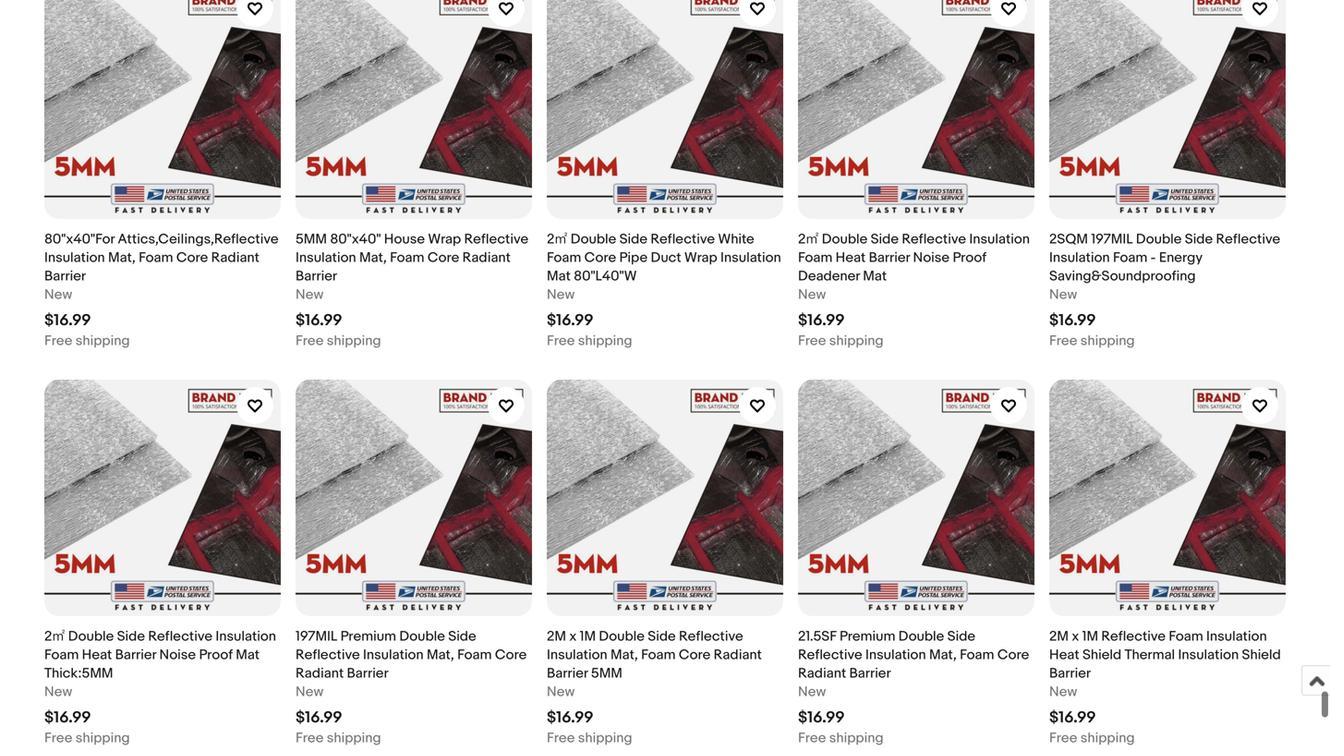 Task type: vqa. For each thing, say whether or not it's contained in the screenshot.
top the Back
no



Task type: locate. For each thing, give the bounding box(es) containing it.
1 1m from the left
[[580, 628, 596, 645]]

wrap inside 5mm 80"x40" house wrap reflective insulation mat, foam core radiant barrier new $16.99 free shipping
[[428, 231, 461, 248]]

1 horizontal spatial noise
[[913, 249, 950, 266]]

proof inside 2㎡ double side reflective insulation foam heat barrier noise proof mat thick:5mm new $16.99 free shipping
[[199, 647, 233, 663]]

0 horizontal spatial heat
[[82, 647, 112, 663]]

heat inside 2m x 1m reflective foam insulation heat shield thermal insulation shield barrier new $16.99 free shipping
[[1050, 647, 1080, 663]]

mat inside 2㎡ double side reflective insulation foam heat barrier noise proof mat thick:5mm new $16.99 free shipping
[[236, 647, 260, 663]]

barrier inside 2m x 1m double side reflective insulation mat, foam core radiant barrier 5mm new $16.99 free shipping
[[547, 665, 588, 682]]

$16.99
[[44, 311, 91, 330], [296, 311, 342, 330], [547, 311, 594, 330], [798, 311, 845, 330], [1050, 311, 1096, 330], [44, 708, 91, 728], [296, 708, 342, 728], [547, 708, 594, 728], [798, 708, 845, 728], [1050, 708, 1096, 728]]

free
[[44, 333, 72, 349], [296, 333, 324, 349], [547, 333, 575, 349], [798, 333, 826, 349], [1050, 333, 1078, 349], [44, 730, 72, 746], [296, 730, 324, 746], [547, 730, 575, 746], [798, 730, 826, 746], [1050, 730, 1078, 746]]

free shipping text field for 2㎡ double side reflective insulation foam heat barrier noise proof mat thick:5mm new $16.99 free shipping
[[44, 729, 130, 747]]

free inside 197mil premium double side reflective insulation mat, foam core radiant barrier new $16.99 free shipping
[[296, 730, 324, 746]]

1 vertical spatial 197mil
[[296, 628, 337, 645]]

free inside the 21.5sf premium double side reflective insulation mat, foam core radiant barrier new $16.99 free shipping
[[798, 730, 826, 746]]

5mm
[[296, 231, 327, 248], [591, 665, 623, 682]]

21.5sf
[[798, 628, 837, 645]]

80"x40"for
[[44, 231, 115, 248]]

premium
[[341, 628, 396, 645], [840, 628, 896, 645]]

heat up 'thick:5mm'
[[82, 647, 112, 663]]

new inside 2m x 1m double side reflective insulation mat, foam core radiant barrier 5mm new $16.99 free shipping
[[547, 684, 575, 700]]

new text field for radiant
[[296, 683, 324, 701]]

new
[[44, 286, 72, 303], [296, 286, 324, 303], [547, 286, 575, 303], [798, 286, 826, 303], [1050, 286, 1078, 303], [44, 684, 72, 700], [296, 684, 324, 700], [547, 684, 575, 700], [798, 684, 826, 700], [1050, 684, 1078, 700]]

side
[[620, 231, 648, 248], [871, 231, 899, 248], [1185, 231, 1213, 248], [117, 628, 145, 645], [448, 628, 476, 645], [648, 628, 676, 645], [948, 628, 976, 645]]

reflective inside 2m x 1m double side reflective insulation mat, foam core radiant barrier 5mm new $16.99 free shipping
[[679, 628, 743, 645]]

1 horizontal spatial x
[[1072, 628, 1079, 645]]

1 horizontal spatial mat
[[547, 268, 571, 284]]

0 horizontal spatial mat
[[236, 647, 260, 663]]

shipping inside 2㎡ double side reflective insulation foam heat barrier noise proof mat thick:5mm new $16.99 free shipping
[[76, 730, 130, 746]]

new inside 2㎡ double side reflective white foam core pipe duct wrap insulation mat 80"l40"w new $16.99 free shipping
[[547, 286, 575, 303]]

1 horizontal spatial wrap
[[685, 249, 718, 266]]

1 horizontal spatial 1m
[[1083, 628, 1099, 645]]

$16.99 inside 197mil premium double side reflective insulation mat, foam core radiant barrier new $16.99 free shipping
[[296, 708, 342, 728]]

$16.99 text field
[[44, 311, 91, 330], [44, 708, 91, 728], [547, 708, 594, 728], [798, 708, 845, 728], [1050, 708, 1096, 728]]

proof
[[953, 249, 987, 266], [199, 647, 233, 663]]

noise for 2㎡ double side reflective insulation foam heat barrier noise proof mat thick:5mm new $16.99 free shipping
[[159, 647, 196, 663]]

deadener
[[798, 268, 860, 284]]

$16.99 text field for radiant
[[798, 708, 845, 728]]

1 vertical spatial proof
[[199, 647, 233, 663]]

2 x from the left
[[1072, 628, 1079, 645]]

double inside 2㎡ double side reflective white foam core pipe duct wrap insulation mat 80"l40"w new $16.99 free shipping
[[571, 231, 617, 248]]

saving&soundproofing
[[1050, 268, 1196, 284]]

2㎡ double side reflective insulation foam heat barrier noise proof mat thick:5mm new $16.99 free shipping
[[44, 628, 276, 746]]

wrap right house at left
[[428, 231, 461, 248]]

$16.99 inside 2㎡ double side reflective insulation foam heat barrier noise proof mat thick:5mm new $16.99 free shipping
[[44, 708, 91, 728]]

shipping inside 197mil premium double side reflective insulation mat, foam core radiant barrier new $16.99 free shipping
[[327, 730, 381, 746]]

2m x 1m reflective foam insulation heat shield thermal insulation shield barrier new $16.99 free shipping
[[1050, 628, 1281, 746]]

reflective inside 197mil premium double side reflective insulation mat, foam core radiant barrier new $16.99 free shipping
[[296, 647, 360, 663]]

shield
[[1083, 647, 1122, 663], [1242, 647, 1281, 663]]

2 horizontal spatial 2㎡
[[798, 231, 819, 248]]

1 horizontal spatial premium
[[840, 628, 896, 645]]

core
[[176, 249, 208, 266], [428, 249, 459, 266], [585, 249, 616, 266], [495, 647, 527, 663], [679, 647, 711, 663], [998, 647, 1030, 663]]

1 horizontal spatial 5mm
[[591, 665, 623, 682]]

double
[[571, 231, 617, 248], [822, 231, 868, 248], [1136, 231, 1182, 248], [68, 628, 114, 645], [400, 628, 445, 645], [599, 628, 645, 645], [899, 628, 945, 645]]

1 horizontal spatial 197mil
[[1092, 231, 1133, 248]]

0 horizontal spatial shield
[[1083, 647, 1122, 663]]

reflective
[[464, 231, 529, 248], [651, 231, 715, 248], [902, 231, 966, 248], [1216, 231, 1281, 248], [148, 628, 213, 645], [679, 628, 743, 645], [1102, 628, 1166, 645], [296, 647, 360, 663], [798, 647, 863, 663]]

free inside 2㎡ double side reflective insulation foam heat barrier noise proof mat thick:5mm new $16.99 free shipping
[[44, 730, 72, 746]]

reflective inside 2sqm 197mil double side reflective insulation foam - energy saving&soundproofing new $16.99 free shipping
[[1216, 231, 1281, 248]]

core inside 5mm 80"x40" house wrap reflective insulation mat, foam core radiant barrier new $16.99 free shipping
[[428, 249, 459, 266]]

1 premium from the left
[[341, 628, 396, 645]]

1 shield from the left
[[1083, 647, 1122, 663]]

noise inside 2㎡ double side reflective insulation foam heat barrier noise proof mat thick:5mm new $16.99 free shipping
[[159, 647, 196, 663]]

2m x 1m double side reflective insulation mat, foam core radiant barrier 5mm new $16.99 free shipping
[[547, 628, 762, 746]]

1 vertical spatial noise
[[159, 647, 196, 663]]

free inside 2㎡ double side reflective white foam core pipe duct wrap insulation mat 80"l40"w new $16.99 free shipping
[[547, 333, 575, 349]]

reflective inside 2㎡ double side reflective white foam core pipe duct wrap insulation mat 80"l40"w new $16.99 free shipping
[[651, 231, 715, 248]]

side inside the 21.5sf premium double side reflective insulation mat, foam core radiant barrier new $16.99 free shipping
[[948, 628, 976, 645]]

shipping inside 2㎡ double side reflective insulation foam heat barrier noise proof deadener mat new $16.99 free shipping
[[830, 333, 884, 349]]

80"x40"
[[330, 231, 381, 248]]

core inside 197mil premium double side reflective insulation mat, foam core radiant barrier new $16.99 free shipping
[[495, 647, 527, 663]]

free shipping text field for 80"x40"for attics,ceilings,reflective insulation mat, foam core radiant barrier new $16.99 free shipping
[[44, 332, 130, 350]]

0 vertical spatial 197mil
[[1092, 231, 1133, 248]]

197mil inside 2sqm 197mil double side reflective insulation foam - energy saving&soundproofing new $16.99 free shipping
[[1092, 231, 1133, 248]]

2 premium from the left
[[840, 628, 896, 645]]

free shipping text field for shipping
[[1050, 332, 1135, 350]]

core inside the 21.5sf premium double side reflective insulation mat, foam core radiant barrier new $16.99 free shipping
[[998, 647, 1030, 663]]

1 2m from the left
[[547, 628, 566, 645]]

1 horizontal spatial heat
[[836, 249, 866, 266]]

heat left thermal
[[1050, 647, 1080, 663]]

mat, for 5mm 80"x40" house wrap reflective insulation mat, foam core radiant barrier new $16.99 free shipping
[[359, 249, 387, 266]]

proof for 2㎡ double side reflective insulation foam heat barrier noise proof deadener mat new $16.99 free shipping
[[953, 249, 987, 266]]

group
[[44, 0, 1286, 747]]

0 vertical spatial noise
[[913, 249, 950, 266]]

x inside 2m x 1m reflective foam insulation heat shield thermal insulation shield barrier new $16.99 free shipping
[[1072, 628, 1079, 645]]

new text field for 5mm 80"x40" house wrap reflective insulation mat, foam core radiant barrier new $16.99 free shipping
[[296, 285, 324, 304]]

free shipping text field for 5mm 80"x40" house wrap reflective insulation mat, foam core radiant barrier new $16.99 free shipping
[[296, 332, 381, 350]]

new text field for 2m x 1m double side reflective insulation mat, foam core radiant barrier 5mm new $16.99 free shipping
[[547, 683, 575, 701]]

foam inside 5mm 80"x40" house wrap reflective insulation mat, foam core radiant barrier new $16.99 free shipping
[[390, 249, 425, 266]]

Free shipping text field
[[44, 332, 130, 350], [296, 332, 381, 350], [44, 729, 130, 747], [547, 729, 633, 747], [798, 729, 884, 747], [1050, 729, 1135, 747]]

free shipping text field for 2m x 1m reflective foam insulation heat shield thermal insulation shield barrier new $16.99 free shipping
[[1050, 729, 1135, 747]]

x inside 2m x 1m double side reflective insulation mat, foam core radiant barrier 5mm new $16.99 free shipping
[[569, 628, 577, 645]]

2㎡ double side reflective insulation foam heat barrier noise proof deadener mat new $16.99 free shipping
[[798, 231, 1030, 349]]

noise for 2㎡ double side reflective insulation foam heat barrier noise proof deadener mat new $16.99 free shipping
[[913, 249, 950, 266]]

0 horizontal spatial 1m
[[580, 628, 596, 645]]

1 horizontal spatial 2m
[[1050, 628, 1069, 645]]

reflective inside 2m x 1m reflective foam insulation heat shield thermal insulation shield barrier new $16.99 free shipping
[[1102, 628, 1166, 645]]

energy
[[1159, 249, 1203, 266]]

2㎡ for 2㎡ double side reflective insulation foam heat barrier noise proof deadener mat new $16.99 free shipping
[[798, 231, 819, 248]]

2m for $16.99
[[1050, 628, 1069, 645]]

New text field
[[296, 285, 324, 304], [798, 285, 826, 304], [1050, 285, 1078, 304], [44, 683, 72, 701], [547, 683, 575, 701], [798, 683, 826, 701]]

New text field
[[44, 285, 72, 304], [547, 285, 575, 304], [296, 683, 324, 701], [1050, 683, 1078, 701]]

2 horizontal spatial mat
[[863, 268, 887, 284]]

mat, inside 2m x 1m double side reflective insulation mat, foam core radiant barrier 5mm new $16.99 free shipping
[[611, 647, 638, 663]]

1m for new
[[580, 628, 596, 645]]

0 vertical spatial 5mm
[[296, 231, 327, 248]]

$16.99 text field for 2sqm 197mil double side reflective insulation foam - energy saving&soundproofing new $16.99 free shipping
[[1050, 311, 1096, 330]]

heat up deadener
[[836, 249, 866, 266]]

0 vertical spatial proof
[[953, 249, 987, 266]]

$16.99 text field
[[296, 311, 342, 330], [547, 311, 594, 330], [798, 311, 845, 330], [1050, 311, 1096, 330], [296, 708, 342, 728]]

80"x40"for attics,ceilings,reflective insulation mat, foam core radiant barrier new $16.99 free shipping
[[44, 231, 279, 349]]

0 horizontal spatial noise
[[159, 647, 196, 663]]

new inside 2m x 1m reflective foam insulation heat shield thermal insulation shield barrier new $16.99 free shipping
[[1050, 684, 1078, 700]]

foam inside 2m x 1m double side reflective insulation mat, foam core radiant barrier 5mm new $16.99 free shipping
[[641, 647, 676, 663]]

noise inside 2㎡ double side reflective insulation foam heat barrier noise proof deadener mat new $16.99 free shipping
[[913, 249, 950, 266]]

group containing $16.99
[[44, 0, 1286, 747]]

2㎡ inside 2㎡ double side reflective white foam core pipe duct wrap insulation mat 80"l40"w new $16.99 free shipping
[[547, 231, 568, 248]]

heat inside 2㎡ double side reflective insulation foam heat barrier noise proof deadener mat new $16.99 free shipping
[[836, 249, 866, 266]]

foam inside 2㎡ double side reflective insulation foam heat barrier noise proof mat thick:5mm new $16.99 free shipping
[[44, 647, 79, 663]]

mat inside 2㎡ double side reflective white foam core pipe duct wrap insulation mat 80"l40"w new $16.99 free shipping
[[547, 268, 571, 284]]

x
[[569, 628, 577, 645], [1072, 628, 1079, 645]]

heat for 2㎡ double side reflective insulation foam heat barrier noise proof mat thick:5mm new $16.99 free shipping
[[82, 647, 112, 663]]

wrap right duct
[[685, 249, 718, 266]]

1m
[[580, 628, 596, 645], [1083, 628, 1099, 645]]

$16.99 text field for 197mil premium double side reflective insulation mat, foam core radiant barrier new $16.99 free shipping
[[296, 708, 342, 728]]

shipping
[[76, 333, 130, 349], [327, 333, 381, 349], [578, 333, 633, 349], [830, 333, 884, 349], [1081, 333, 1135, 349], [76, 730, 130, 746], [327, 730, 381, 746], [578, 730, 633, 746], [830, 730, 884, 746], [1081, 730, 1135, 746]]

proof for 2㎡ double side reflective insulation foam heat barrier noise proof mat thick:5mm new $16.99 free shipping
[[199, 647, 233, 663]]

2 horizontal spatial heat
[[1050, 647, 1080, 663]]

$16.99 inside 2㎡ double side reflective white foam core pipe duct wrap insulation mat 80"l40"w new $16.99 free shipping
[[547, 311, 594, 330]]

premium for 21.5sf premium double side reflective insulation mat, foam core radiant barrier new $16.99 free shipping
[[840, 628, 896, 645]]

5mm inside 2m x 1m double side reflective insulation mat, foam core radiant barrier 5mm new $16.99 free shipping
[[591, 665, 623, 682]]

2m inside 2m x 1m double side reflective insulation mat, foam core radiant barrier 5mm new $16.99 free shipping
[[547, 628, 566, 645]]

$16.99 inside 2sqm 197mil double side reflective insulation foam - energy saving&soundproofing new $16.99 free shipping
[[1050, 311, 1096, 330]]

insulation inside 2sqm 197mil double side reflective insulation foam - energy saving&soundproofing new $16.99 free shipping
[[1050, 249, 1110, 266]]

0 horizontal spatial 197mil
[[296, 628, 337, 645]]

1 x from the left
[[569, 628, 577, 645]]

shipping inside 2sqm 197mil double side reflective insulation foam - energy saving&soundproofing new $16.99 free shipping
[[1081, 333, 1135, 349]]

noise
[[913, 249, 950, 266], [159, 647, 196, 663]]

1 vertical spatial wrap
[[685, 249, 718, 266]]

1m inside 2m x 1m double side reflective insulation mat, foam core radiant barrier 5mm new $16.99 free shipping
[[580, 628, 596, 645]]

0 horizontal spatial proof
[[199, 647, 233, 663]]

2㎡ for 2㎡ double side reflective white foam core pipe duct wrap insulation mat 80"l40"w new $16.99 free shipping
[[547, 231, 568, 248]]

heat for 2㎡ double side reflective insulation foam heat barrier noise proof deadener mat new $16.99 free shipping
[[836, 249, 866, 266]]

2m
[[547, 628, 566, 645], [1050, 628, 1069, 645]]

mat
[[547, 268, 571, 284], [863, 268, 887, 284], [236, 647, 260, 663]]

insulation
[[970, 231, 1030, 248], [44, 249, 105, 266], [296, 249, 356, 266], [721, 249, 781, 266], [1050, 249, 1110, 266], [216, 628, 276, 645], [1207, 628, 1267, 645], [363, 647, 424, 663], [547, 647, 608, 663], [866, 647, 926, 663], [1179, 647, 1239, 663]]

2 1m from the left
[[1083, 628, 1099, 645]]

2m for new
[[547, 628, 566, 645]]

thick:5mm
[[44, 665, 113, 682]]

Free shipping text field
[[547, 332, 633, 350], [798, 332, 884, 350], [1050, 332, 1135, 350], [296, 729, 381, 747]]

new inside 2sqm 197mil double side reflective insulation foam - energy saving&soundproofing new $16.99 free shipping
[[1050, 286, 1078, 303]]

1 horizontal spatial proof
[[953, 249, 987, 266]]

new text field for $16.99
[[44, 285, 72, 304]]

radiant inside 5mm 80"x40" house wrap reflective insulation mat, foam core radiant barrier new $16.99 free shipping
[[463, 249, 511, 266]]

1 horizontal spatial shield
[[1242, 647, 1281, 663]]

double inside 2sqm 197mil double side reflective insulation foam - energy saving&soundproofing new $16.99 free shipping
[[1136, 231, 1182, 248]]

free inside 5mm 80"x40" house wrap reflective insulation mat, foam core radiant barrier new $16.99 free shipping
[[296, 333, 324, 349]]

heat
[[836, 249, 866, 266], [82, 647, 112, 663], [1050, 647, 1080, 663]]

0 horizontal spatial premium
[[341, 628, 396, 645]]

insulation inside the 21.5sf premium double side reflective insulation mat, foam core radiant barrier new $16.99 free shipping
[[866, 647, 926, 663]]

barrier
[[869, 249, 910, 266], [44, 268, 86, 284], [296, 268, 337, 284], [115, 647, 156, 663], [347, 665, 389, 682], [547, 665, 588, 682], [850, 665, 891, 682], [1050, 665, 1091, 682]]

white
[[718, 231, 755, 248]]

mat,
[[108, 249, 136, 266], [359, 249, 387, 266], [427, 647, 454, 663], [611, 647, 638, 663], [930, 647, 957, 663]]

barrier inside 2㎡ double side reflective insulation foam heat barrier noise proof deadener mat new $16.99 free shipping
[[869, 249, 910, 266]]

1m inside 2m x 1m reflective foam insulation heat shield thermal insulation shield barrier new $16.99 free shipping
[[1083, 628, 1099, 645]]

core inside 80"x40"for attics,ceilings,reflective insulation mat, foam core radiant barrier new $16.99 free shipping
[[176, 249, 208, 266]]

premium inside the 21.5sf premium double side reflective insulation mat, foam core radiant barrier new $16.99 free shipping
[[840, 628, 896, 645]]

radiant for 21.5sf premium double side reflective insulation mat, foam core radiant barrier new $16.99 free shipping
[[798, 665, 847, 682]]

0 horizontal spatial wrap
[[428, 231, 461, 248]]

197mil inside 197mil premium double side reflective insulation mat, foam core radiant barrier new $16.99 free shipping
[[296, 628, 337, 645]]

mat, inside 197mil premium double side reflective insulation mat, foam core radiant barrier new $16.99 free shipping
[[427, 647, 454, 663]]

$16.99 text field for core
[[547, 708, 594, 728]]

197mil
[[1092, 231, 1133, 248], [296, 628, 337, 645]]

radiant
[[211, 249, 260, 266], [463, 249, 511, 266], [714, 647, 762, 663], [296, 665, 344, 682], [798, 665, 847, 682]]

0 horizontal spatial 5mm
[[296, 231, 327, 248]]

0 horizontal spatial 2m
[[547, 628, 566, 645]]

foam
[[139, 249, 173, 266], [390, 249, 425, 266], [547, 249, 581, 266], [798, 249, 833, 266], [1113, 249, 1148, 266], [1169, 628, 1204, 645], [44, 647, 79, 663], [458, 647, 492, 663], [641, 647, 676, 663], [960, 647, 995, 663]]

$16.99 text field for 2㎡ double side reflective insulation foam heat barrier noise proof deadener mat new $16.99 free shipping
[[798, 311, 845, 330]]

0 vertical spatial wrap
[[428, 231, 461, 248]]

mat for new
[[547, 268, 571, 284]]

wrap
[[428, 231, 461, 248], [685, 249, 718, 266]]

1 vertical spatial 5mm
[[591, 665, 623, 682]]

1 horizontal spatial 2㎡
[[547, 231, 568, 248]]

free inside 2㎡ double side reflective insulation foam heat barrier noise proof deadener mat new $16.99 free shipping
[[798, 333, 826, 349]]

0 horizontal spatial x
[[569, 628, 577, 645]]

side inside 2㎡ double side reflective insulation foam heat barrier noise proof mat thick:5mm new $16.99 free shipping
[[117, 628, 145, 645]]

0 horizontal spatial 2㎡
[[44, 628, 65, 645]]

$16.99 text field for insulation
[[1050, 708, 1096, 728]]

mat, for 21.5sf premium double side reflective insulation mat, foam core radiant barrier new $16.99 free shipping
[[930, 647, 957, 663]]

mat, inside 5mm 80"x40" house wrap reflective insulation mat, foam core radiant barrier new $16.99 free shipping
[[359, 249, 387, 266]]

heat for 2m x 1m reflective foam insulation heat shield thermal insulation shield barrier new $16.99 free shipping
[[1050, 647, 1080, 663]]

proof inside 2㎡ double side reflective insulation foam heat barrier noise proof deadener mat new $16.99 free shipping
[[953, 249, 987, 266]]

2㎡
[[547, 231, 568, 248], [798, 231, 819, 248], [44, 628, 65, 645]]

premium inside 197mil premium double side reflective insulation mat, foam core radiant barrier new $16.99 free shipping
[[341, 628, 396, 645]]

free shipping text field for $16.99
[[798, 332, 884, 350]]

2 2m from the left
[[1050, 628, 1069, 645]]

mat, inside the 21.5sf premium double side reflective insulation mat, foam core radiant barrier new $16.99 free shipping
[[930, 647, 957, 663]]



Task type: describe. For each thing, give the bounding box(es) containing it.
shipping inside 2m x 1m double side reflective insulation mat, foam core radiant barrier 5mm new $16.99 free shipping
[[578, 730, 633, 746]]

radiant for 5mm 80"x40" house wrap reflective insulation mat, foam core radiant barrier new $16.99 free shipping
[[463, 249, 511, 266]]

barrier inside 2m x 1m reflective foam insulation heat shield thermal insulation shield barrier new $16.99 free shipping
[[1050, 665, 1091, 682]]

reflective inside 2㎡ double side reflective insulation foam heat barrier noise proof mat thick:5mm new $16.99 free shipping
[[148, 628, 213, 645]]

$16.99 text field for 2㎡ double side reflective white foam core pipe duct wrap insulation mat 80"l40"w new $16.99 free shipping
[[547, 311, 594, 330]]

$16.99 text field for 5mm 80"x40" house wrap reflective insulation mat, foam core radiant barrier new $16.99 free shipping
[[296, 311, 342, 330]]

$16.99 inside 2㎡ double side reflective insulation foam heat barrier noise proof deadener mat new $16.99 free shipping
[[798, 311, 845, 330]]

side inside 197mil premium double side reflective insulation mat, foam core radiant barrier new $16.99 free shipping
[[448, 628, 476, 645]]

core inside 2㎡ double side reflective white foam core pipe duct wrap insulation mat 80"l40"w new $16.99 free shipping
[[585, 249, 616, 266]]

$16.99 inside 2m x 1m double side reflective insulation mat, foam core radiant barrier 5mm new $16.99 free shipping
[[547, 708, 594, 728]]

foam inside 2㎡ double side reflective insulation foam heat barrier noise proof deadener mat new $16.99 free shipping
[[798, 249, 833, 266]]

barrier inside 197mil premium double side reflective insulation mat, foam core radiant barrier new $16.99 free shipping
[[347, 665, 389, 682]]

new inside 2㎡ double side reflective insulation foam heat barrier noise proof mat thick:5mm new $16.99 free shipping
[[44, 684, 72, 700]]

5mm inside 5mm 80"x40" house wrap reflective insulation mat, foam core radiant barrier new $16.99 free shipping
[[296, 231, 327, 248]]

free shipping text field for free
[[296, 729, 381, 747]]

new inside the 21.5sf premium double side reflective insulation mat, foam core radiant barrier new $16.99 free shipping
[[798, 684, 826, 700]]

barrier inside the 21.5sf premium double side reflective insulation mat, foam core radiant barrier new $16.99 free shipping
[[850, 665, 891, 682]]

insulation inside 2㎡ double side reflective insulation foam heat barrier noise proof deadener mat new $16.99 free shipping
[[970, 231, 1030, 248]]

197mil premium double side reflective insulation mat, foam core radiant barrier new $16.99 free shipping
[[296, 628, 527, 746]]

new text field for 2㎡ double side reflective insulation foam heat barrier noise proof deadener mat new $16.99 free shipping
[[798, 285, 826, 304]]

new text field for 2㎡ double side reflective insulation foam heat barrier noise proof mat thick:5mm new $16.99 free shipping
[[44, 683, 72, 701]]

21.5sf premium double side reflective insulation mat, foam core radiant barrier new $16.99 free shipping
[[798, 628, 1030, 746]]

foam inside 197mil premium double side reflective insulation mat, foam core radiant barrier new $16.99 free shipping
[[458, 647, 492, 663]]

$16.99 inside 2m x 1m reflective foam insulation heat shield thermal insulation shield barrier new $16.99 free shipping
[[1050, 708, 1096, 728]]

-
[[1151, 249, 1156, 266]]

2㎡ double side reflective white foam core pipe duct wrap insulation mat 80"l40"w new $16.99 free shipping
[[547, 231, 781, 349]]

premium for 197mil premium double side reflective insulation mat, foam core radiant barrier new $16.99 free shipping
[[341, 628, 396, 645]]

shipping inside the 21.5sf premium double side reflective insulation mat, foam core radiant barrier new $16.99 free shipping
[[830, 730, 884, 746]]

new inside 5mm 80"x40" house wrap reflective insulation mat, foam core radiant barrier new $16.99 free shipping
[[296, 286, 324, 303]]

mat, for 197mil premium double side reflective insulation mat, foam core radiant barrier new $16.99 free shipping
[[427, 647, 454, 663]]

free shipping text field for 2m x 1m double side reflective insulation mat, foam core radiant barrier 5mm new $16.99 free shipping
[[547, 729, 633, 747]]

house
[[384, 231, 425, 248]]

x for $16.99
[[1072, 628, 1079, 645]]

free inside 2m x 1m double side reflective insulation mat, foam core radiant barrier 5mm new $16.99 free shipping
[[547, 730, 575, 746]]

double inside 2㎡ double side reflective insulation foam heat barrier noise proof deadener mat new $16.99 free shipping
[[822, 231, 868, 248]]

insulation inside 2m x 1m double side reflective insulation mat, foam core radiant barrier 5mm new $16.99 free shipping
[[547, 647, 608, 663]]

free inside 2sqm 197mil double side reflective insulation foam - energy saving&soundproofing new $16.99 free shipping
[[1050, 333, 1078, 349]]

5mm 80"x40" house wrap reflective insulation mat, foam core radiant barrier new $16.99 free shipping
[[296, 231, 529, 349]]

shipping inside 5mm 80"x40" house wrap reflective insulation mat, foam core radiant barrier new $16.99 free shipping
[[327, 333, 381, 349]]

foam inside 2㎡ double side reflective white foam core pipe duct wrap insulation mat 80"l40"w new $16.99 free shipping
[[547, 249, 581, 266]]

2 shield from the left
[[1242, 647, 1281, 663]]

barrier inside 5mm 80"x40" house wrap reflective insulation mat, foam core radiant barrier new $16.99 free shipping
[[296, 268, 337, 284]]

free inside 2m x 1m reflective foam insulation heat shield thermal insulation shield barrier new $16.99 free shipping
[[1050, 730, 1078, 746]]

double inside the 21.5sf premium double side reflective insulation mat, foam core radiant barrier new $16.99 free shipping
[[899, 628, 945, 645]]

wrap inside 2㎡ double side reflective white foam core pipe duct wrap insulation mat 80"l40"w new $16.99 free shipping
[[685, 249, 718, 266]]

$16.99 inside the 21.5sf premium double side reflective insulation mat, foam core radiant barrier new $16.99 free shipping
[[798, 708, 845, 728]]

2sqm
[[1050, 231, 1088, 248]]

$16.99 text field for $16.99
[[44, 311, 91, 330]]

thermal
[[1125, 647, 1175, 663]]

double inside 2m x 1m double side reflective insulation mat, foam core radiant barrier 5mm new $16.99 free shipping
[[599, 628, 645, 645]]

mat for $16.99
[[863, 268, 887, 284]]

foam inside 2sqm 197mil double side reflective insulation foam - energy saving&soundproofing new $16.99 free shipping
[[1113, 249, 1148, 266]]

foam inside 80"x40"for attics,ceilings,reflective insulation mat, foam core radiant barrier new $16.99 free shipping
[[139, 249, 173, 266]]

2㎡ for 2㎡ double side reflective insulation foam heat barrier noise proof mat thick:5mm new $16.99 free shipping
[[44, 628, 65, 645]]

new text field for 21.5sf premium double side reflective insulation mat, foam core radiant barrier new $16.99 free shipping
[[798, 683, 826, 701]]

insulation inside 5mm 80"x40" house wrap reflective insulation mat, foam core radiant barrier new $16.99 free shipping
[[296, 249, 356, 266]]

new text field for 2sqm 197mil double side reflective insulation foam - energy saving&soundproofing new $16.99 free shipping
[[1050, 285, 1078, 304]]

2sqm 197mil double side reflective insulation foam - energy saving&soundproofing new $16.99 free shipping
[[1050, 231, 1281, 349]]

radiant inside 80"x40"for attics,ceilings,reflective insulation mat, foam core radiant barrier new $16.99 free shipping
[[211, 249, 260, 266]]

insulation inside 2㎡ double side reflective white foam core pipe duct wrap insulation mat 80"l40"w new $16.99 free shipping
[[721, 249, 781, 266]]

free shipping text field for 21.5sf premium double side reflective insulation mat, foam core radiant barrier new $16.99 free shipping
[[798, 729, 884, 747]]

insulation inside 80"x40"for attics,ceilings,reflective insulation mat, foam core radiant barrier new $16.99 free shipping
[[44, 249, 105, 266]]

new text field for insulation
[[1050, 683, 1078, 701]]

core inside 2m x 1m double side reflective insulation mat, foam core radiant barrier 5mm new $16.99 free shipping
[[679, 647, 711, 663]]

mat, inside 80"x40"for attics,ceilings,reflective insulation mat, foam core radiant barrier new $16.99 free shipping
[[108, 249, 136, 266]]

1m for $16.99
[[1083, 628, 1099, 645]]

80"l40"w
[[574, 268, 637, 284]]

radiant inside 2m x 1m double side reflective insulation mat, foam core radiant barrier 5mm new $16.99 free shipping
[[714, 647, 762, 663]]

radiant for 197mil premium double side reflective insulation mat, foam core radiant barrier new $16.99 free shipping
[[296, 665, 344, 682]]

reflective inside 2㎡ double side reflective insulation foam heat barrier noise proof deadener mat new $16.99 free shipping
[[902, 231, 966, 248]]

new inside 2㎡ double side reflective insulation foam heat barrier noise proof deadener mat new $16.99 free shipping
[[798, 286, 826, 303]]

free shipping text field for new
[[547, 332, 633, 350]]

new inside 80"x40"for attics,ceilings,reflective insulation mat, foam core radiant barrier new $16.99 free shipping
[[44, 286, 72, 303]]

new inside 197mil premium double side reflective insulation mat, foam core radiant barrier new $16.99 free shipping
[[296, 684, 324, 700]]

side inside 2㎡ double side reflective insulation foam heat barrier noise proof deadener mat new $16.99 free shipping
[[871, 231, 899, 248]]

double inside 197mil premium double side reflective insulation mat, foam core radiant barrier new $16.99 free shipping
[[400, 628, 445, 645]]

reflective inside the 21.5sf premium double side reflective insulation mat, foam core radiant barrier new $16.99 free shipping
[[798, 647, 863, 663]]

side inside 2m x 1m double side reflective insulation mat, foam core radiant barrier 5mm new $16.99 free shipping
[[648, 628, 676, 645]]

duct
[[651, 249, 681, 266]]

shipping inside 80"x40"for attics,ceilings,reflective insulation mat, foam core radiant barrier new $16.99 free shipping
[[76, 333, 130, 349]]

attics,ceilings,reflective
[[118, 231, 279, 248]]

free inside 80"x40"for attics,ceilings,reflective insulation mat, foam core radiant barrier new $16.99 free shipping
[[44, 333, 72, 349]]

side inside 2sqm 197mil double side reflective insulation foam - energy saving&soundproofing new $16.99 free shipping
[[1185, 231, 1213, 248]]

$16.99 text field for proof
[[44, 708, 91, 728]]

x for new
[[569, 628, 577, 645]]

new text field for wrap
[[547, 285, 575, 304]]

insulation inside 2㎡ double side reflective insulation foam heat barrier noise proof mat thick:5mm new $16.99 free shipping
[[216, 628, 276, 645]]

foam inside 2m x 1m reflective foam insulation heat shield thermal insulation shield barrier new $16.99 free shipping
[[1169, 628, 1204, 645]]

side inside 2㎡ double side reflective white foam core pipe duct wrap insulation mat 80"l40"w new $16.99 free shipping
[[620, 231, 648, 248]]

pipe
[[620, 249, 648, 266]]

insulation inside 197mil premium double side reflective insulation mat, foam core radiant barrier new $16.99 free shipping
[[363, 647, 424, 663]]

$16.99 inside 80"x40"for attics,ceilings,reflective insulation mat, foam core radiant barrier new $16.99 free shipping
[[44, 311, 91, 330]]

shipping inside 2m x 1m reflective foam insulation heat shield thermal insulation shield barrier new $16.99 free shipping
[[1081, 730, 1135, 746]]

barrier inside 80"x40"for attics,ceilings,reflective insulation mat, foam core radiant barrier new $16.99 free shipping
[[44, 268, 86, 284]]

foam inside the 21.5sf premium double side reflective insulation mat, foam core radiant barrier new $16.99 free shipping
[[960, 647, 995, 663]]

shipping inside 2㎡ double side reflective white foam core pipe duct wrap insulation mat 80"l40"w new $16.99 free shipping
[[578, 333, 633, 349]]

$16.99 inside 5mm 80"x40" house wrap reflective insulation mat, foam core radiant barrier new $16.99 free shipping
[[296, 311, 342, 330]]

reflective inside 5mm 80"x40" house wrap reflective insulation mat, foam core radiant barrier new $16.99 free shipping
[[464, 231, 529, 248]]

barrier inside 2㎡ double side reflective insulation foam heat barrier noise proof mat thick:5mm new $16.99 free shipping
[[115, 647, 156, 663]]



